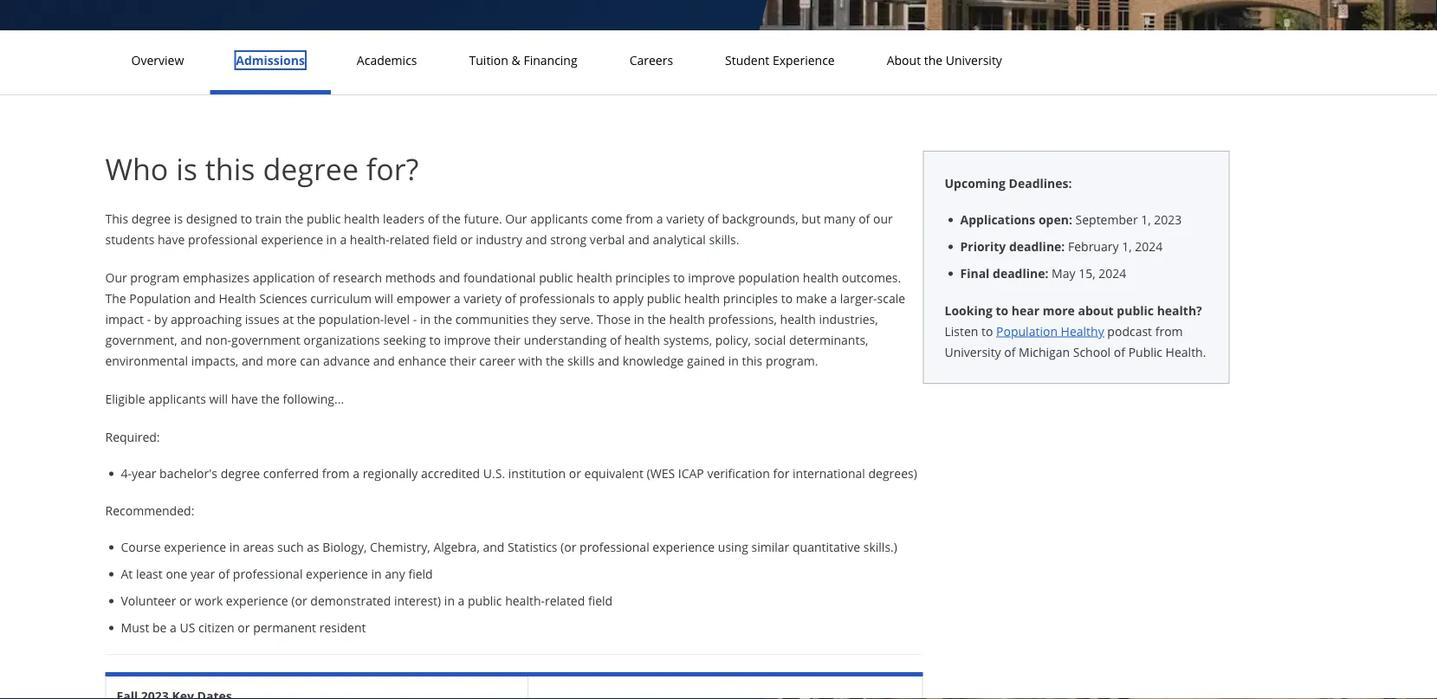 Task type: locate. For each thing, give the bounding box(es) containing it.
variety up analytical
[[667, 210, 705, 227]]

2 vertical spatial field
[[588, 593, 613, 609]]

chemistry,
[[370, 539, 431, 555]]

0 vertical spatial health-
[[350, 231, 390, 247]]

population up by
[[129, 290, 191, 306]]

school
[[1073, 344, 1111, 360]]

related
[[390, 231, 430, 247], [545, 593, 585, 609]]

2024 for priority deadline: february 1, 2024
[[1135, 238, 1163, 255]]

citizen
[[198, 620, 235, 636]]

algebra,
[[434, 539, 480, 555]]

1 horizontal spatial list
[[952, 211, 1208, 283]]

strong
[[550, 231, 587, 247]]

principles up apply
[[616, 269, 670, 286]]

degree left conferred on the left bottom of the page
[[221, 465, 260, 482]]

2 vertical spatial professional
[[233, 566, 303, 582]]

0 vertical spatial list
[[952, 211, 1208, 283]]

1 horizontal spatial (or
[[561, 539, 577, 555]]

work
[[195, 593, 223, 609]]

1 vertical spatial university
[[945, 344, 1001, 360]]

1 horizontal spatial year
[[191, 566, 215, 582]]

september
[[1076, 211, 1138, 228]]

1 vertical spatial degree
[[131, 210, 171, 227]]

michigan
[[1019, 344, 1070, 360]]

1 vertical spatial is
[[174, 210, 183, 227]]

and right skills
[[598, 352, 620, 369]]

have
[[158, 231, 185, 247], [231, 390, 258, 407]]

government,
[[105, 331, 177, 348]]

field right any
[[408, 566, 433, 582]]

0 horizontal spatial year
[[132, 465, 156, 482]]

0 horizontal spatial will
[[209, 390, 228, 407]]

1 horizontal spatial applicants
[[531, 210, 588, 227]]

applicants
[[531, 210, 588, 227], [148, 390, 206, 407]]

deadline: up hear on the top of page
[[993, 265, 1049, 282]]

2 vertical spatial degree
[[221, 465, 260, 482]]

year right one
[[191, 566, 215, 582]]

field inside this degree is designed to train the public health leaders of the future. our applicants come from a variety of backgrounds, but many of our students have professional experience in a health-related field or industry and strong verbal and analytical skills.
[[433, 231, 457, 247]]

0 vertical spatial (or
[[561, 539, 577, 555]]

2024 down 2023
[[1135, 238, 1163, 255]]

0 horizontal spatial health-
[[350, 231, 390, 247]]

who
[[105, 149, 168, 189]]

applicants down environmental
[[148, 390, 206, 407]]

- right level
[[413, 311, 417, 327]]

public
[[307, 210, 341, 227], [539, 269, 574, 286], [647, 290, 681, 306], [1117, 302, 1154, 318], [468, 593, 502, 609]]

eligible
[[105, 390, 145, 407]]

2 vertical spatial list item
[[961, 264, 1208, 283]]

bachelor's
[[160, 465, 218, 482]]

in inside list item
[[444, 593, 455, 609]]

2 horizontal spatial from
[[1156, 323, 1183, 339]]

admissions
[[236, 52, 305, 68]]

using
[[718, 539, 749, 555]]

1 vertical spatial variety
[[464, 290, 502, 306]]

the right at
[[297, 311, 316, 327]]

be
[[153, 620, 167, 636]]

1, left 2023
[[1142, 211, 1151, 228]]

list
[[952, 211, 1208, 283], [112, 538, 923, 637]]

will
[[375, 290, 394, 306], [209, 390, 228, 407]]

larger-
[[840, 290, 878, 306]]

0 vertical spatial their
[[494, 331, 521, 348]]

1 horizontal spatial health-
[[505, 593, 545, 609]]

0 vertical spatial will
[[375, 290, 394, 306]]

degree for bachelor's
[[221, 465, 260, 482]]

their
[[494, 331, 521, 348], [450, 352, 476, 369]]

0 vertical spatial this
[[205, 149, 255, 189]]

is left designed
[[174, 210, 183, 227]]

1 horizontal spatial degree
[[221, 465, 260, 482]]

0 vertical spatial principles
[[616, 269, 670, 286]]

application
[[253, 269, 315, 286]]

and right 'algebra,'
[[483, 539, 505, 555]]

public inside 'looking to hear more about public health? listen to population healthy'
[[1117, 302, 1154, 318]]

is
[[176, 149, 198, 189], [174, 210, 183, 227]]

1 horizontal spatial our
[[506, 210, 527, 227]]

those
[[597, 311, 631, 327]]

year inside list item
[[132, 465, 156, 482]]

0 vertical spatial field
[[433, 231, 457, 247]]

population
[[738, 269, 800, 286]]

0 horizontal spatial 2024
[[1099, 265, 1127, 282]]

final deadline: may 15, 2024
[[961, 265, 1127, 282]]

non-
[[205, 331, 231, 348]]

the right about
[[924, 52, 943, 68]]

student experience
[[725, 52, 835, 68]]

in inside list item
[[229, 539, 240, 555]]

in down apply
[[634, 311, 645, 327]]

1 horizontal spatial -
[[413, 311, 417, 327]]

our program emphasizes application of research methods and foundational public health principles to improve population health outcomes. the population and health sciences curriculum will empower a variety of professionals to apply public health principles to make a larger-scale impact - by approaching issues at the population-level - in the communities they serve. those in the health professions, health industries, government, and non-government organizations seeking to improve their understanding of health systems, policy, social determinants, environmental impacts, and more can advance and enhance their career with the skills and knowledge gained in this program.
[[105, 269, 906, 369]]

issues
[[245, 311, 280, 327]]

population down hear on the top of page
[[997, 323, 1058, 339]]

1 horizontal spatial their
[[494, 331, 521, 348]]

gained
[[687, 352, 725, 369]]

deadline: up final deadline: may 15, 2024
[[1009, 238, 1065, 255]]

(or right statistics
[[561, 539, 577, 555]]

university inside podcast from university of michigan school of public health.
[[945, 344, 1001, 360]]

1 horizontal spatial 1,
[[1142, 211, 1151, 228]]

0 vertical spatial population
[[129, 290, 191, 306]]

0 horizontal spatial related
[[390, 231, 430, 247]]

0 horizontal spatial -
[[147, 311, 151, 327]]

volunteer or work experience (or demonstrated interest) in a public health-related field
[[121, 593, 613, 609]]

1 horizontal spatial 2024
[[1135, 238, 1163, 255]]

public down at least one year of professional experience in any field "list item" at the bottom of page
[[468, 593, 502, 609]]

public right train
[[307, 210, 341, 227]]

industry
[[476, 231, 523, 247]]

in right interest)
[[444, 593, 455, 609]]

health- inside this degree is designed to train the public health leaders of the future. our applicants come from a variety of backgrounds, but many of our students have professional experience in a health-related field or industry and strong verbal and analytical skills.
[[350, 231, 390, 247]]

degree inside list item
[[221, 465, 260, 482]]

1 - from the left
[[147, 311, 151, 327]]

0 vertical spatial deadline:
[[1009, 238, 1065, 255]]

of right leaders
[[428, 210, 439, 227]]

is inside this degree is designed to train the public health leaders of the future. our applicants come from a variety of backgrounds, but many of our students have professional experience in a health-related field or industry and strong verbal and analytical skills.
[[174, 210, 183, 227]]

university
[[946, 52, 1003, 68], [945, 344, 1001, 360]]

0 horizontal spatial have
[[158, 231, 185, 247]]

1 vertical spatial professional
[[580, 539, 650, 555]]

2024 right 15,
[[1099, 265, 1127, 282]]

and up empower
[[439, 269, 461, 286]]

and up 'approaching'
[[194, 290, 216, 306]]

1 vertical spatial population
[[997, 323, 1058, 339]]

a right interest)
[[458, 593, 465, 609]]

applicants up strong
[[531, 210, 588, 227]]

for?
[[366, 149, 419, 189]]

1 vertical spatial 1,
[[1122, 238, 1132, 255]]

1 vertical spatial our
[[105, 269, 127, 286]]

0 vertical spatial degree
[[263, 149, 359, 189]]

field down at least one year of professional experience in any field "list item" at the bottom of page
[[588, 593, 613, 609]]

priority deadline: february 1, 2024
[[961, 238, 1163, 255]]

to up the enhance
[[429, 331, 441, 348]]

1 vertical spatial applicants
[[148, 390, 206, 407]]

come
[[591, 210, 623, 227]]

0 vertical spatial year
[[132, 465, 156, 482]]

1 vertical spatial principles
[[723, 290, 778, 306]]

improve down communities
[[444, 331, 491, 348]]

1 horizontal spatial this
[[742, 352, 763, 369]]

from right come
[[626, 210, 654, 227]]

our up the industry
[[506, 210, 527, 227]]

0 horizontal spatial our
[[105, 269, 127, 286]]

(or inside list item
[[291, 593, 307, 609]]

0 horizontal spatial degree
[[131, 210, 171, 227]]

1 vertical spatial health-
[[505, 593, 545, 609]]

or right institution
[[569, 465, 581, 482]]

a
[[657, 210, 663, 227], [340, 231, 347, 247], [454, 290, 461, 306], [831, 290, 837, 306], [353, 465, 360, 482], [458, 593, 465, 609], [170, 620, 177, 636]]

1 vertical spatial more
[[266, 352, 297, 369]]

areas
[[243, 539, 274, 555]]

experience inside "list item"
[[306, 566, 368, 582]]

1 horizontal spatial improve
[[688, 269, 735, 286]]

0 vertical spatial list item
[[961, 211, 1208, 229]]

1 horizontal spatial variety
[[667, 210, 705, 227]]

and down 'government'
[[242, 352, 263, 369]]

their up career
[[494, 331, 521, 348]]

health
[[344, 210, 380, 227], [577, 269, 612, 286], [803, 269, 839, 286], [684, 290, 720, 306], [669, 311, 705, 327], [780, 311, 816, 327], [625, 331, 660, 348]]

degree inside this degree is designed to train the public health leaders of the future. our applicants come from a variety of backgrounds, but many of our students have professional experience in a health-related field or industry and strong verbal and analytical skills.
[[131, 210, 171, 227]]

0 vertical spatial our
[[506, 210, 527, 227]]

1 vertical spatial list item
[[961, 237, 1208, 256]]

0 horizontal spatial population
[[129, 290, 191, 306]]

1, for february
[[1122, 238, 1132, 255]]

2024
[[1135, 238, 1163, 255], [1099, 265, 1127, 282]]

professional
[[188, 231, 258, 247], [580, 539, 650, 555], [233, 566, 303, 582]]

0 vertical spatial 1,
[[1142, 211, 1151, 228]]

their left career
[[450, 352, 476, 369]]

1 list item from the top
[[961, 211, 1208, 229]]

more down 'government'
[[266, 352, 297, 369]]

from down health?
[[1156, 323, 1183, 339]]

will up level
[[375, 290, 394, 306]]

1 horizontal spatial more
[[1043, 302, 1075, 318]]

public inside this degree is designed to train the public health leaders of the future. our applicants come from a variety of backgrounds, but many of our students have professional experience in a health-related field or industry and strong verbal and analytical skills.
[[307, 210, 341, 227]]

or
[[461, 231, 473, 247], [569, 465, 581, 482], [179, 593, 192, 609], [238, 620, 250, 636]]

experience down the biology,
[[306, 566, 368, 582]]

government
[[231, 331, 300, 348]]

knowledge
[[623, 352, 684, 369]]

health inside this degree is designed to train the public health leaders of the future. our applicants come from a variety of backgrounds, but many of our students have professional experience in a health-related field or industry and strong verbal and analytical skills.
[[344, 210, 380, 227]]

0 vertical spatial 2024
[[1135, 238, 1163, 255]]

course experience in areas such as biology, chemistry, algebra, and statistics (or professional experience using similar quantitative skills.) list item
[[121, 538, 923, 556]]

0 vertical spatial have
[[158, 231, 185, 247]]

1 vertical spatial this
[[742, 352, 763, 369]]

1 horizontal spatial principles
[[723, 290, 778, 306]]

1 vertical spatial (or
[[291, 593, 307, 609]]

experience down train
[[261, 231, 323, 247]]

professional down "equivalent"
[[580, 539, 650, 555]]

list item down february
[[961, 264, 1208, 283]]

public
[[1129, 344, 1163, 360]]

1,
[[1142, 211, 1151, 228], [1122, 238, 1132, 255]]

0 vertical spatial variety
[[667, 210, 705, 227]]

to up those
[[598, 290, 610, 306]]

0 vertical spatial improve
[[688, 269, 735, 286]]

1 vertical spatial 2024
[[1099, 265, 1127, 282]]

public up 'podcast'
[[1117, 302, 1154, 318]]

improve
[[688, 269, 735, 286], [444, 331, 491, 348]]

this
[[105, 210, 128, 227]]

seeking
[[383, 331, 426, 348]]

experience up "must be a us citizen or permanent resident"
[[226, 593, 288, 609]]

2 horizontal spatial degree
[[263, 149, 359, 189]]

population healthy link
[[997, 323, 1105, 339]]

at least one year of professional experience in any field
[[121, 566, 433, 582]]

this up designed
[[205, 149, 255, 189]]

looking to hear more about public health? listen to population healthy
[[945, 302, 1203, 339]]

1 horizontal spatial population
[[997, 323, 1058, 339]]

2024 for final deadline: may 15, 2024
[[1099, 265, 1127, 282]]

the down empower
[[434, 311, 452, 327]]

icap
[[678, 465, 704, 482]]

our up the
[[105, 269, 127, 286]]

this degree is designed to train the public health leaders of the future. our applicants come from a variety of backgrounds, but many of our students have professional experience in a health-related field or industry and strong verbal and analytical skills.
[[105, 210, 893, 247]]

1 vertical spatial from
[[1156, 323, 1183, 339]]

list item up 15,
[[961, 237, 1208, 256]]

institution
[[509, 465, 566, 482]]

1 vertical spatial improve
[[444, 331, 491, 348]]

0 horizontal spatial their
[[450, 352, 476, 369]]

1 horizontal spatial related
[[545, 593, 585, 609]]

2 vertical spatial from
[[322, 465, 350, 482]]

conferred
[[263, 465, 319, 482]]

field
[[433, 231, 457, 247], [408, 566, 433, 582], [588, 593, 613, 609]]

open:
[[1039, 211, 1073, 228]]

0 horizontal spatial variety
[[464, 290, 502, 306]]

may
[[1052, 265, 1076, 282]]

volunteer
[[121, 593, 176, 609]]

least
[[136, 566, 163, 582]]

skills.
[[709, 231, 740, 247]]

1 vertical spatial related
[[545, 593, 585, 609]]

variety inside our program emphasizes application of research methods and foundational public health principles to improve population health outcomes. the population and health sciences curriculum will empower a variety of professionals to apply public health principles to make a larger-scale impact - by approaching issues at the population-level - in the communities they serve. those in the health professions, health industries, government, and non-government organizations seeking to improve their understanding of health systems, policy, social determinants, environmental impacts, and more can advance and enhance their career with the skills and knowledge gained in this program.
[[464, 290, 502, 306]]

1 vertical spatial have
[[231, 390, 258, 407]]

university down listen on the right top of the page
[[945, 344, 1001, 360]]

university right about
[[946, 52, 1003, 68]]

1 horizontal spatial from
[[626, 210, 654, 227]]

population inside 'looking to hear more about public health? listen to population healthy'
[[997, 323, 1058, 339]]

the
[[924, 52, 943, 68], [285, 210, 304, 227], [442, 210, 461, 227], [297, 311, 316, 327], [434, 311, 452, 327], [648, 311, 666, 327], [546, 352, 565, 369], [261, 390, 280, 407]]

this down social
[[742, 352, 763, 369]]

related inside this degree is designed to train the public health leaders of the future. our applicants come from a variety of backgrounds, but many of our students have professional experience in a health-related field or industry and strong verbal and analytical skills.
[[390, 231, 430, 247]]

0 horizontal spatial list
[[112, 538, 923, 637]]

from inside podcast from university of michigan school of public health.
[[1156, 323, 1183, 339]]

of up work
[[218, 566, 230, 582]]

of inside "list item"
[[218, 566, 230, 582]]

of left our
[[859, 210, 870, 227]]

principles up professions,
[[723, 290, 778, 306]]

verification
[[707, 465, 770, 482]]

who is this degree for?
[[105, 149, 419, 189]]

have down impacts,
[[231, 390, 258, 407]]

professional inside this degree is designed to train the public health leaders of the future. our applicants come from a variety of backgrounds, but many of our students have professional experience in a health-related field or industry and strong verbal and analytical skills.
[[188, 231, 258, 247]]

in
[[326, 231, 337, 247], [420, 311, 431, 327], [634, 311, 645, 327], [729, 352, 739, 369], [229, 539, 240, 555], [371, 566, 382, 582], [444, 593, 455, 609]]

variety up communities
[[464, 290, 502, 306]]

(or
[[561, 539, 577, 555], [291, 593, 307, 609]]

health- down at least one year of professional experience in any field "list item" at the bottom of page
[[505, 593, 545, 609]]

(or up permanent
[[291, 593, 307, 609]]

0 horizontal spatial more
[[266, 352, 297, 369]]

health-
[[350, 231, 390, 247], [505, 593, 545, 609]]

professional down areas
[[233, 566, 303, 582]]

list item up february
[[961, 211, 1208, 229]]

1 vertical spatial year
[[191, 566, 215, 582]]

0 vertical spatial professional
[[188, 231, 258, 247]]

quantitative
[[793, 539, 861, 555]]

degree up students
[[131, 210, 171, 227]]

0 vertical spatial applicants
[[531, 210, 588, 227]]

0 vertical spatial from
[[626, 210, 654, 227]]

the left "following..."
[[261, 390, 280, 407]]

0 vertical spatial related
[[390, 231, 430, 247]]

experience inside list item
[[226, 593, 288, 609]]

0 vertical spatial more
[[1043, 302, 1075, 318]]

industries,
[[819, 311, 878, 327]]

0 horizontal spatial principles
[[616, 269, 670, 286]]

demonstrated
[[311, 593, 391, 609]]

university for about the university
[[946, 52, 1003, 68]]

such
[[277, 539, 304, 555]]

1 vertical spatial their
[[450, 352, 476, 369]]

public up professionals
[[539, 269, 574, 286]]

improve down "skills."
[[688, 269, 735, 286]]

degree
[[263, 149, 359, 189], [131, 210, 171, 227], [221, 465, 260, 482]]

to left train
[[241, 210, 252, 227]]

degree up train
[[263, 149, 359, 189]]

advance
[[323, 352, 370, 369]]

0 horizontal spatial from
[[322, 465, 350, 482]]

upcoming deadlines:
[[945, 175, 1072, 191]]

our
[[506, 210, 527, 227], [105, 269, 127, 286]]

more up 'population healthy' link
[[1043, 302, 1075, 318]]

in left any
[[371, 566, 382, 582]]

3 list item from the top
[[961, 264, 1208, 283]]

related down leaders
[[390, 231, 430, 247]]

skills.)
[[864, 539, 898, 555]]

0 horizontal spatial this
[[205, 149, 255, 189]]

0 horizontal spatial (or
[[291, 593, 307, 609]]

health- down leaders
[[350, 231, 390, 247]]

is right who
[[176, 149, 198, 189]]

4-
[[121, 465, 132, 482]]

year up recommended: at bottom
[[132, 465, 156, 482]]

experience up one
[[164, 539, 226, 555]]

0 horizontal spatial applicants
[[148, 390, 206, 407]]

2 list item from the top
[[961, 237, 1208, 256]]

1 vertical spatial list
[[112, 538, 923, 637]]

from right conferred on the left bottom of the page
[[322, 465, 350, 482]]

empower
[[397, 290, 451, 306]]

experience inside this degree is designed to train the public health leaders of the future. our applicants come from a variety of backgrounds, but many of our students have professional experience in a health-related field or industry and strong verbal and analytical skills.
[[261, 231, 323, 247]]

list item
[[961, 211, 1208, 229], [961, 237, 1208, 256], [961, 264, 1208, 283]]

must
[[121, 620, 149, 636]]

to down analytical
[[674, 269, 685, 286]]

in up 'research'
[[326, 231, 337, 247]]

1 horizontal spatial will
[[375, 290, 394, 306]]

health- inside list item
[[505, 593, 545, 609]]

about
[[887, 52, 921, 68]]

public right apply
[[647, 290, 681, 306]]

0 vertical spatial university
[[946, 52, 1003, 68]]

0 horizontal spatial 1,
[[1122, 238, 1132, 255]]

1 vertical spatial field
[[408, 566, 433, 582]]

final
[[961, 265, 990, 282]]

organizations
[[304, 331, 380, 348]]



Task type: vqa. For each thing, say whether or not it's contained in the screenshot.
following...
yes



Task type: describe. For each thing, give the bounding box(es) containing it.
many
[[824, 210, 856, 227]]

of up "skills."
[[708, 210, 719, 227]]

from inside list item
[[322, 465, 350, 482]]

of down those
[[610, 331, 622, 348]]

can
[[300, 352, 320, 369]]

university for podcast from university of michigan school of public health.
[[945, 344, 1001, 360]]

leaders
[[383, 210, 425, 227]]

in inside this degree is designed to train the public health leaders of the future. our applicants come from a variety of backgrounds, but many of our students have professional experience in a health-related field or industry and strong verbal and analytical skills.
[[326, 231, 337, 247]]

our
[[873, 210, 893, 227]]

overview
[[131, 52, 184, 68]]

level
[[384, 311, 410, 327]]

in inside "list item"
[[371, 566, 382, 582]]

1, for september
[[1142, 211, 1151, 228]]

or right the citizen on the bottom
[[238, 620, 250, 636]]

variety inside this degree is designed to train the public health leaders of the future. our applicants come from a variety of backgrounds, but many of our students have professional experience in a health-related field or industry and strong verbal and analytical skills.
[[667, 210, 705, 227]]

a up 'research'
[[340, 231, 347, 247]]

overview link
[[126, 52, 189, 68]]

the up systems,
[[648, 311, 666, 327]]

academics
[[357, 52, 417, 68]]

0 horizontal spatial improve
[[444, 331, 491, 348]]

degrees)
[[869, 465, 918, 482]]

of left michigan
[[1005, 344, 1016, 360]]

professional inside "list item"
[[233, 566, 303, 582]]

applicants inside this degree is designed to train the public health leaders of the future. our applicants come from a variety of backgrounds, but many of our students have professional experience in a health-related field or industry and strong verbal and analytical skills.
[[531, 210, 588, 227]]

serve.
[[560, 311, 594, 327]]

the right train
[[285, 210, 304, 227]]

list item containing priority deadline:
[[961, 237, 1208, 256]]

a up analytical
[[657, 210, 663, 227]]

verbal
[[590, 231, 625, 247]]

our inside our program emphasizes application of research methods and foundational public health principles to improve population health outcomes. the population and health sciences curriculum will empower a variety of professionals to apply public health principles to make a larger-scale impact - by approaching issues at the population-level - in the communities they serve. those in the health professions, health industries, government, and non-government organizations seeking to improve their understanding of health systems, policy, social determinants, environmental impacts, and more can advance and enhance their career with the skills and knowledge gained in this program.
[[105, 269, 127, 286]]

and down seeking
[[373, 352, 395, 369]]

looking
[[945, 302, 993, 318]]

year inside "list item"
[[191, 566, 215, 582]]

field inside list item
[[588, 593, 613, 609]]

by
[[154, 311, 168, 327]]

course
[[121, 539, 161, 555]]

1 vertical spatial will
[[209, 390, 228, 407]]

list containing applications open:
[[952, 211, 1208, 283]]

hear
[[1012, 302, 1040, 318]]

skills
[[568, 352, 595, 369]]

experience
[[773, 52, 835, 68]]

experience left using at the bottom of page
[[653, 539, 715, 555]]

in down policy,
[[729, 352, 739, 369]]

academics link
[[352, 52, 422, 68]]

professional inside list item
[[580, 539, 650, 555]]

a left the "regionally"
[[353, 465, 360, 482]]

this inside our program emphasizes application of research methods and foundational public health principles to improve population health outcomes. the population and health sciences curriculum will empower a variety of professionals to apply public health principles to make a larger-scale impact - by approaching issues at the population-level - in the communities they serve. those in the health professions, health industries, government, and non-government organizations seeking to improve their understanding of health systems, policy, social determinants, environmental impacts, and more can advance and enhance their career with the skills and knowledge gained in this program.
[[742, 352, 763, 369]]

to inside this degree is designed to train the public health leaders of the future. our applicants come from a variety of backgrounds, but many of our students have professional experience in a health-related field or industry and strong verbal and analytical skills.
[[241, 210, 252, 227]]

systems,
[[664, 331, 712, 348]]

listen
[[945, 323, 979, 339]]

4-year bachelor's degree conferred from a regionally accredited u.s. institution or equivalent (wes icap verification for international degrees) list item
[[121, 464, 923, 483]]

tuition & financing link
[[464, 52, 583, 68]]

list item containing applications open:
[[961, 211, 1208, 229]]

our inside this degree is designed to train the public health leaders of the future. our applicants come from a variety of backgrounds, but many of our students have professional experience in a health-related field or industry and strong verbal and analytical skills.
[[506, 210, 527, 227]]

list containing course experience in areas such as biology, chemistry, algebra, and statistics (or professional experience using similar quantitative skills.)
[[112, 538, 923, 637]]

the left future.
[[442, 210, 461, 227]]

they
[[532, 311, 557, 327]]

field inside "list item"
[[408, 566, 433, 582]]

of up curriculum
[[318, 269, 330, 286]]

and right verbal
[[628, 231, 650, 247]]

health.
[[1166, 344, 1207, 360]]

a right empower
[[454, 290, 461, 306]]

program
[[130, 269, 180, 286]]

student experience link
[[720, 52, 840, 68]]

foundational
[[464, 269, 536, 286]]

related inside list item
[[545, 593, 585, 609]]

train
[[255, 210, 282, 227]]

as
[[307, 539, 319, 555]]

understanding
[[524, 331, 607, 348]]

about
[[1078, 302, 1114, 318]]

list item containing final deadline:
[[961, 264, 1208, 283]]

public inside list item
[[468, 593, 502, 609]]

us
[[180, 620, 195, 636]]

in down empower
[[420, 311, 431, 327]]

regionally
[[363, 465, 418, 482]]

population inside our program emphasizes application of research methods and foundational public health principles to improve population health outcomes. the population and health sciences curriculum will empower a variety of professionals to apply public health principles to make a larger-scale impact - by approaching issues at the population-level - in the communities they serve. those in the health professions, health industries, government, and non-government organizations seeking to improve their understanding of health systems, policy, social determinants, environmental impacts, and more can advance and enhance their career with the skills and knowledge gained in this program.
[[129, 290, 191, 306]]

volunteer or work experience (or demonstrated interest) in a public health-related field list item
[[121, 592, 923, 610]]

interest)
[[394, 593, 441, 609]]

policy,
[[716, 331, 751, 348]]

health?
[[1157, 302, 1203, 318]]

of down 'podcast'
[[1114, 344, 1126, 360]]

of down foundational
[[505, 290, 516, 306]]

deadline: for priority deadline:
[[1009, 238, 1065, 255]]

permanent
[[253, 620, 316, 636]]

tuition & financing
[[469, 52, 578, 68]]

a right be
[[170, 620, 177, 636]]

career
[[479, 352, 515, 369]]

statistics
[[508, 539, 558, 555]]

students
[[105, 231, 155, 247]]

to left make
[[781, 290, 793, 306]]

similar
[[752, 539, 790, 555]]

impact
[[105, 311, 144, 327]]

international
[[793, 465, 866, 482]]

social
[[754, 331, 786, 348]]

sciences
[[259, 290, 307, 306]]

outcomes.
[[842, 269, 901, 286]]

&
[[512, 52, 521, 68]]

the
[[105, 290, 126, 306]]

research
[[333, 269, 382, 286]]

deadline: for final deadline:
[[993, 265, 1049, 282]]

a right make
[[831, 290, 837, 306]]

the down understanding
[[546, 352, 565, 369]]

environmental
[[105, 352, 188, 369]]

podcast
[[1108, 323, 1153, 339]]

with
[[519, 352, 543, 369]]

about the university
[[887, 52, 1003, 68]]

have inside this degree is designed to train the public health leaders of the future. our applicants come from a variety of backgrounds, but many of our students have professional experience in a health-related field or industry and strong verbal and analytical skills.
[[158, 231, 185, 247]]

or inside this degree is designed to train the public health leaders of the future. our applicants come from a variety of backgrounds, but many of our students have professional experience in a health-related field or industry and strong verbal and analytical skills.
[[461, 231, 473, 247]]

and down 'approaching'
[[180, 331, 202, 348]]

must be a us citizen or permanent resident list item
[[121, 619, 923, 637]]

more inside 'looking to hear more about public health? listen to population healthy'
[[1043, 302, 1075, 318]]

(wes
[[647, 465, 675, 482]]

financing
[[524, 52, 578, 68]]

scale
[[878, 290, 906, 306]]

designed
[[186, 210, 238, 227]]

more inside our program emphasizes application of research methods and foundational public health principles to improve population health outcomes. the population and health sciences curriculum will empower a variety of professionals to apply public health principles to make a larger-scale impact - by approaching issues at the population-level - in the communities they serve. those in the health professions, health industries, government, and non-government organizations seeking to improve their understanding of health systems, policy, social determinants, environmental impacts, and more can advance and enhance their career with the skills and knowledge gained in this program.
[[266, 352, 297, 369]]

careers
[[630, 52, 673, 68]]

make
[[796, 290, 827, 306]]

priority
[[961, 238, 1006, 255]]

0 vertical spatial is
[[176, 149, 198, 189]]

required:
[[105, 429, 160, 445]]

or left work
[[179, 593, 192, 609]]

degree for this
[[263, 149, 359, 189]]

and inside list item
[[483, 539, 505, 555]]

will inside our program emphasizes application of research methods and foundational public health principles to improve population health outcomes. the population and health sciences curriculum will empower a variety of professionals to apply public health principles to make a larger-scale impact - by approaching issues at the population-level - in the communities they serve. those in the health professions, health industries, government, and non-government organizations seeking to improve their understanding of health systems, policy, social determinants, environmental impacts, and more can advance and enhance their career with the skills and knowledge gained in this program.
[[375, 290, 394, 306]]

podcast from university of michigan school of public health.
[[945, 323, 1207, 360]]

course experience in areas such as biology, chemistry, algebra, and statistics (or professional experience using similar quantitative skills.)
[[121, 539, 898, 555]]

to left hear on the top of page
[[996, 302, 1009, 318]]

to right listen on the right top of the page
[[982, 323, 993, 339]]

15,
[[1079, 265, 1096, 282]]

emphasizes
[[183, 269, 250, 286]]

2023
[[1155, 211, 1182, 228]]

upcoming
[[945, 175, 1006, 191]]

but
[[802, 210, 821, 227]]

at least one year of professional experience in any field list item
[[121, 565, 923, 583]]

(or inside list item
[[561, 539, 577, 555]]

accredited
[[421, 465, 480, 482]]

2 - from the left
[[413, 311, 417, 327]]

deadlines:
[[1009, 175, 1072, 191]]

eligible applicants will have the following...
[[105, 390, 344, 407]]

methods
[[385, 269, 436, 286]]

impacts,
[[191, 352, 239, 369]]

any
[[385, 566, 405, 582]]

about the university link
[[882, 52, 1008, 68]]

and left strong
[[526, 231, 547, 247]]

from inside this degree is designed to train the public health leaders of the future. our applicants come from a variety of backgrounds, but many of our students have professional experience in a health-related field or industry and strong verbal and analytical skills.
[[626, 210, 654, 227]]

1 horizontal spatial have
[[231, 390, 258, 407]]



